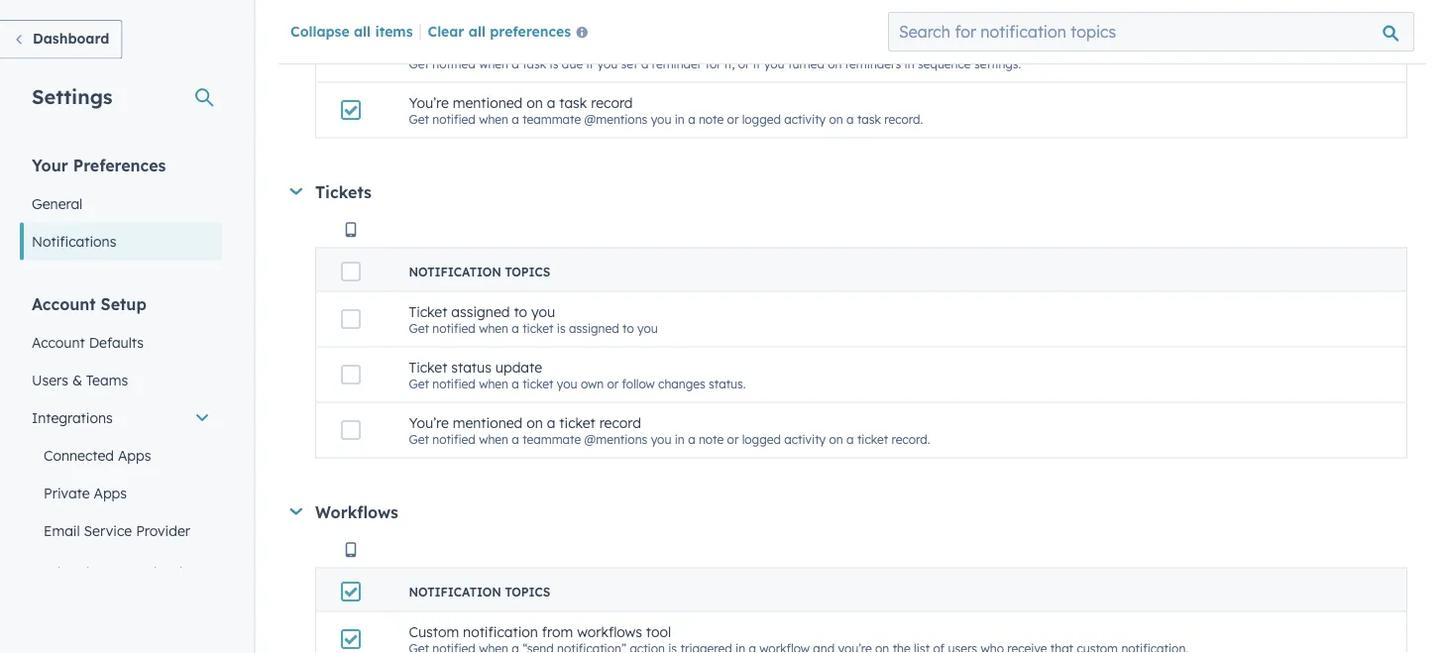 Task type: describe. For each thing, give the bounding box(es) containing it.
defaults
[[89, 334, 144, 351]]

ticket down own
[[559, 415, 595, 432]]

connected
[[44, 446, 114, 464]]

or for you're mentioned on a task record
[[727, 112, 739, 127]]

all for clear
[[469, 22, 486, 39]]

clear all preferences
[[428, 22, 571, 39]]

1 horizontal spatial reminder
[[652, 56, 702, 71]]

notified inside ticket assigned to you get notified when a ticket is assigned to you
[[432, 321, 476, 336]]

record. for you're mentioned on a ticket record
[[891, 432, 930, 447]]

ticket inside ticket status update get notified when a ticket you own or follow changes status.
[[522, 376, 553, 391]]

integrations button
[[20, 399, 222, 437]]

your preferences element
[[20, 154, 222, 260]]

connected apps
[[44, 446, 151, 464]]

notified inside you're mentioned on a task record get notified when a teammate @mentions you in a note or logged activity on a task record.
[[432, 112, 476, 127]]

is inside ticket assigned to you get notified when a ticket is assigned to you
[[557, 321, 566, 336]]

marketplace
[[32, 563, 113, 581]]

your
[[32, 155, 68, 175]]

get inside ticket assigned to you get notified when a ticket is assigned to you
[[409, 321, 429, 336]]

account defaults link
[[20, 324, 222, 361]]

collapse all items
[[290, 22, 413, 39]]

note for you're mentioned on a ticket record
[[699, 432, 724, 447]]

ticket for ticket status update
[[409, 359, 447, 376]]

you up follow
[[637, 321, 658, 336]]

note for you're mentioned on a task record
[[699, 112, 724, 127]]

on inside task reminder get notified when a task is due if you set a reminder for it, or if you turned on reminders in sequence settings.
[[828, 56, 842, 71]]

ticket status update get notified when a ticket you own or follow changes status.
[[409, 359, 746, 391]]

workflows
[[577, 624, 642, 641]]

users
[[32, 371, 68, 389]]

users & teams
[[32, 371, 128, 389]]

notified inside you're mentioned on a ticket record get notified when a teammate @mentions you in a note or logged activity on a ticket record.
[[432, 432, 476, 447]]

private apps
[[44, 484, 127, 501]]

record. for you're mentioned on a task record
[[884, 112, 923, 127]]

account setup
[[32, 294, 146, 314]]

email service provider
[[44, 522, 190, 539]]

settings
[[32, 84, 113, 109]]

provider
[[136, 522, 190, 539]]

clear
[[428, 22, 464, 39]]

tool
[[646, 624, 671, 641]]

reminders
[[845, 56, 901, 71]]

get inside task reminder get notified when a task is due if you set a reminder for it, or if you turned on reminders in sequence settings.
[[409, 56, 429, 71]]

workflows
[[315, 502, 398, 522]]

teammate for task
[[522, 112, 581, 127]]

notification topics for tickets
[[409, 265, 550, 279]]

you inside you're mentioned on a ticket record get notified when a teammate @mentions you in a note or logged activity on a ticket record.
[[651, 432, 671, 447]]

custom notification from workflows tool
[[409, 624, 671, 641]]

topics for workflows
[[505, 585, 550, 600]]

account for account defaults
[[32, 334, 85, 351]]

dashboard link
[[0, 20, 122, 59]]

you left turned
[[764, 56, 785, 71]]

logged for you're mentioned on a ticket record
[[742, 432, 781, 447]]

you're for you're mentioned on a task record
[[409, 94, 449, 112]]

marketplace downloads
[[32, 563, 189, 581]]

workflows button
[[289, 502, 1407, 522]]

0 horizontal spatial reminder
[[442, 39, 500, 56]]

follow
[[622, 376, 655, 391]]

due
[[562, 56, 583, 71]]

notifications link
[[20, 223, 222, 260]]

items
[[375, 22, 413, 39]]

for
[[705, 56, 721, 71]]

get inside you're mentioned on a task record get notified when a teammate @mentions you in a note or logged activity on a task record.
[[409, 112, 429, 127]]

when inside you're mentioned on a ticket record get notified when a teammate @mentions you in a note or logged activity on a ticket record.
[[479, 432, 508, 447]]

0 horizontal spatial to
[[514, 304, 527, 321]]

notifications
[[32, 232, 116, 250]]

task
[[409, 39, 438, 56]]

preferences
[[73, 155, 166, 175]]

tickets button
[[289, 182, 1407, 202]]

account setup element
[[20, 293, 222, 653]]

1 horizontal spatial task
[[559, 94, 587, 112]]

ticket assigned to you get notified when a ticket is assigned to you
[[409, 304, 658, 336]]

notification topics for workflows
[[409, 585, 550, 600]]

collapse
[[290, 22, 350, 39]]

on down 'update'
[[526, 415, 543, 432]]

or for you're mentioned on a ticket record
[[727, 432, 739, 447]]

a inside ticket assigned to you get notified when a ticket is assigned to you
[[512, 321, 519, 336]]

preferences
[[490, 22, 571, 39]]

when inside ticket assigned to you get notified when a ticket is assigned to you
[[479, 321, 508, 336]]

ticket inside ticket assigned to you get notified when a ticket is assigned to you
[[522, 321, 553, 336]]

1 if from the left
[[586, 56, 594, 71]]

dashboard
[[33, 30, 109, 47]]

ticket for ticket assigned to you
[[409, 304, 447, 321]]

0 horizontal spatial assigned
[[451, 304, 510, 321]]

get inside ticket status update get notified when a ticket you own or follow changes status.
[[409, 376, 429, 391]]

activity for you're mentioned on a task record
[[784, 112, 826, 127]]

you're for you're mentioned on a ticket record
[[409, 415, 449, 432]]

2 if from the left
[[753, 56, 761, 71]]

turned
[[788, 56, 825, 71]]

mentioned for task
[[453, 94, 523, 112]]

downloads
[[117, 563, 189, 581]]

1 horizontal spatial to
[[622, 321, 634, 336]]

it,
[[725, 56, 735, 71]]

you up 'update'
[[531, 304, 555, 321]]

status
[[451, 359, 491, 376]]

@mentions for you're mentioned on a ticket record
[[584, 432, 647, 447]]

get inside you're mentioned on a ticket record get notified when a teammate @mentions you in a note or logged activity on a ticket record.
[[409, 432, 429, 447]]



Task type: locate. For each thing, give the bounding box(es) containing it.
2 @mentions from the top
[[584, 432, 647, 447]]

or down it,
[[727, 112, 739, 127]]

task reminder get notified when a task is due if you set a reminder for it, or if you turned on reminders in sequence settings.
[[409, 39, 1021, 71]]

when inside ticket status update get notified when a ticket you own or follow changes status.
[[479, 376, 508, 391]]

marketplace downloads link
[[20, 554, 222, 591]]

0 vertical spatial logged
[[742, 112, 781, 127]]

1 @mentions from the top
[[584, 112, 647, 127]]

1 vertical spatial notification topics
[[409, 585, 550, 600]]

2 activity from the top
[[784, 432, 826, 447]]

@mentions inside you're mentioned on a ticket record get notified when a teammate @mentions you in a note or logged activity on a ticket record.
[[584, 432, 647, 447]]

notified inside task reminder get notified when a task is due if you set a reminder for it, or if you turned on reminders in sequence settings.
[[432, 56, 476, 71]]

mentioned inside you're mentioned on a ticket record get notified when a teammate @mentions you in a note or logged activity on a ticket record.
[[453, 415, 523, 432]]

2 logged from the top
[[742, 432, 781, 447]]

2 when from the top
[[479, 112, 508, 127]]

notified
[[432, 56, 476, 71], [432, 112, 476, 127], [432, 321, 476, 336], [432, 376, 476, 391], [432, 432, 476, 447]]

in for you're mentioned on a ticket record
[[675, 432, 685, 447]]

1 vertical spatial note
[[699, 432, 724, 447]]

assigned
[[451, 304, 510, 321], [569, 321, 619, 336]]

teammate for ticket
[[522, 432, 581, 447]]

4 notified from the top
[[432, 376, 476, 391]]

1 horizontal spatial if
[[753, 56, 761, 71]]

you down changes on the bottom left of the page
[[651, 432, 671, 447]]

own
[[581, 376, 604, 391]]

you're mentioned on a task record get notified when a teammate @mentions you in a note or logged activity on a task record.
[[409, 94, 923, 127]]

1 all from the left
[[354, 22, 371, 39]]

all left items
[[354, 22, 371, 39]]

settings.
[[974, 56, 1021, 71]]

custom
[[409, 624, 459, 641]]

1 vertical spatial account
[[32, 334, 85, 351]]

when up status
[[479, 321, 508, 336]]

2 account from the top
[[32, 334, 85, 351]]

on right turned
[[828, 56, 842, 71]]

notified down clear
[[432, 56, 476, 71]]

or inside ticket status update get notified when a ticket you own or follow changes status.
[[607, 376, 619, 391]]

record.
[[884, 112, 923, 127], [891, 432, 930, 447]]

note inside you're mentioned on a task record get notified when a teammate @mentions you in a note or logged activity on a task record.
[[699, 112, 724, 127]]

to up follow
[[622, 321, 634, 336]]

teammate
[[522, 112, 581, 127], [522, 432, 581, 447]]

a
[[512, 56, 519, 71], [641, 56, 649, 71], [547, 94, 555, 112], [512, 112, 519, 127], [688, 112, 695, 127], [846, 112, 854, 127], [512, 321, 519, 336], [512, 376, 519, 391], [547, 415, 555, 432], [512, 432, 519, 447], [688, 432, 695, 447], [846, 432, 854, 447]]

account up users
[[32, 334, 85, 351]]

when down ticket assigned to you get notified when a ticket is assigned to you
[[479, 376, 508, 391]]

in down task reminder get notified when a task is due if you set a reminder for it, or if you turned on reminders in sequence settings.
[[675, 112, 685, 127]]

2 notification topics from the top
[[409, 585, 550, 600]]

activity inside you're mentioned on a ticket record get notified when a teammate @mentions you in a note or logged activity on a ticket record.
[[784, 432, 826, 447]]

on down preferences
[[526, 94, 543, 112]]

logged for you're mentioned on a task record
[[742, 112, 781, 127]]

you left the set
[[597, 56, 618, 71]]

all for collapse
[[354, 22, 371, 39]]

2 all from the left
[[469, 22, 486, 39]]

record inside you're mentioned on a ticket record get notified when a teammate @mentions you in a note or logged activity on a ticket record.
[[599, 415, 641, 432]]

assigned up status
[[451, 304, 510, 321]]

account for account setup
[[32, 294, 96, 314]]

0 horizontal spatial if
[[586, 56, 594, 71]]

mentioned for ticket
[[453, 415, 523, 432]]

from
[[542, 624, 573, 641]]

all right clear
[[469, 22, 486, 39]]

3 notified from the top
[[432, 321, 476, 336]]

1 vertical spatial is
[[557, 321, 566, 336]]

1 when from the top
[[479, 56, 508, 71]]

in for you're mentioned on a task record
[[675, 112, 685, 127]]

assigned up ticket status update get notified when a ticket you own or follow changes status.
[[569, 321, 619, 336]]

when down status
[[479, 432, 508, 447]]

notified down task
[[432, 112, 476, 127]]

apps down integrations 'button'
[[118, 446, 151, 464]]

notification topics up ticket assigned to you get notified when a ticket is assigned to you
[[409, 265, 550, 279]]

if
[[586, 56, 594, 71], [753, 56, 761, 71]]

changes
[[658, 376, 705, 391]]

1 you're from the top
[[409, 94, 449, 112]]

in left sequence on the right of the page
[[904, 56, 914, 71]]

record. up workflows dropdown button at the bottom of page
[[891, 432, 930, 447]]

when inside task reminder get notified when a task is due if you set a reminder for it, or if you turned on reminders in sequence settings.
[[479, 56, 508, 71]]

notification
[[409, 265, 501, 279], [409, 585, 501, 600]]

general link
[[20, 185, 222, 223]]

all inside clear all preferences button
[[469, 22, 486, 39]]

1 vertical spatial you're
[[409, 415, 449, 432]]

2 mentioned from the top
[[453, 415, 523, 432]]

account up account defaults
[[32, 294, 96, 314]]

1 topics from the top
[[505, 265, 550, 279]]

or right own
[[607, 376, 619, 391]]

ticket inside ticket assigned to you get notified when a ticket is assigned to you
[[409, 304, 447, 321]]

logged down status.
[[742, 432, 781, 447]]

notified up status
[[432, 321, 476, 336]]

mentioned
[[453, 94, 523, 112], [453, 415, 523, 432]]

1 horizontal spatial all
[[469, 22, 486, 39]]

or inside you're mentioned on a ticket record get notified when a teammate @mentions you in a note or logged activity on a ticket record.
[[727, 432, 739, 447]]

account defaults
[[32, 334, 144, 351]]

mentioned inside you're mentioned on a task record get notified when a teammate @mentions you in a note or logged activity on a task record.
[[453, 94, 523, 112]]

0 vertical spatial record.
[[884, 112, 923, 127]]

1 vertical spatial notification
[[409, 585, 501, 600]]

1 notified from the top
[[432, 56, 476, 71]]

logged down task reminder get notified when a task is due if you set a reminder for it, or if you turned on reminders in sequence settings.
[[742, 112, 781, 127]]

activity
[[784, 112, 826, 127], [784, 432, 826, 447]]

in
[[904, 56, 914, 71], [675, 112, 685, 127], [675, 432, 685, 447]]

apps
[[118, 446, 151, 464], [94, 484, 127, 501]]

1 account from the top
[[32, 294, 96, 314]]

task down preferences
[[522, 56, 546, 71]]

2 you're from the top
[[409, 415, 449, 432]]

apps for private apps
[[94, 484, 127, 501]]

1 vertical spatial apps
[[94, 484, 127, 501]]

@mentions
[[584, 112, 647, 127], [584, 432, 647, 447]]

record down the set
[[591, 94, 633, 112]]

logged
[[742, 112, 781, 127], [742, 432, 781, 447]]

in inside you're mentioned on a ticket record get notified when a teammate @mentions you in a note or logged activity on a ticket record.
[[675, 432, 685, 447]]

service
[[84, 522, 132, 539]]

notification topics up 'notification'
[[409, 585, 550, 600]]

or down status.
[[727, 432, 739, 447]]

users & teams link
[[20, 361, 222, 399]]

when down clear all preferences button
[[479, 112, 508, 127]]

1 vertical spatial mentioned
[[453, 415, 523, 432]]

email
[[44, 522, 80, 539]]

you inside you're mentioned on a task record get notified when a teammate @mentions you in a note or logged activity on a task record.
[[651, 112, 671, 127]]

1 teammate from the top
[[522, 112, 581, 127]]

is
[[550, 56, 558, 71], [557, 321, 566, 336]]

3 when from the top
[[479, 321, 508, 336]]

on up workflows dropdown button at the bottom of page
[[829, 432, 843, 447]]

2 ticket from the top
[[409, 359, 447, 376]]

to up 'update'
[[514, 304, 527, 321]]

reminder left for at the left of the page
[[652, 56, 702, 71]]

logged inside you're mentioned on a ticket record get notified when a teammate @mentions you in a note or logged activity on a ticket record.
[[742, 432, 781, 447]]

caret image
[[290, 188, 302, 195]]

notification for tickets
[[409, 265, 501, 279]]

1 vertical spatial @mentions
[[584, 432, 647, 447]]

2 notification from the top
[[409, 585, 501, 600]]

tickets
[[315, 182, 372, 202]]

get
[[409, 56, 429, 71], [409, 112, 429, 127], [409, 321, 429, 336], [409, 376, 429, 391], [409, 432, 429, 447]]

logged inside you're mentioned on a task record get notified when a teammate @mentions you in a note or logged activity on a task record.
[[742, 112, 781, 127]]

record down follow
[[599, 415, 641, 432]]

note down for at the left of the page
[[699, 112, 724, 127]]

5 notified from the top
[[432, 432, 476, 447]]

1 notification topics from the top
[[409, 265, 550, 279]]

topics for tickets
[[505, 265, 550, 279]]

on
[[828, 56, 842, 71], [526, 94, 543, 112], [829, 112, 843, 127], [526, 415, 543, 432], [829, 432, 843, 447]]

ticket up 'update'
[[522, 321, 553, 336]]

you left own
[[557, 376, 577, 391]]

notification up ticket assigned to you get notified when a ticket is assigned to you
[[409, 265, 501, 279]]

is up ticket status update get notified when a ticket you own or follow changes status.
[[557, 321, 566, 336]]

&
[[72, 371, 82, 389]]

mentioned down clear all preferences
[[453, 94, 523, 112]]

apps for connected apps
[[118, 446, 151, 464]]

when inside you're mentioned on a task record get notified when a teammate @mentions you in a note or logged activity on a task record.
[[479, 112, 508, 127]]

record inside you're mentioned on a task record get notified when a teammate @mentions you in a note or logged activity on a task record.
[[591, 94, 633, 112]]

you're
[[409, 94, 449, 112], [409, 415, 449, 432]]

apps up service
[[94, 484, 127, 501]]

1 vertical spatial logged
[[742, 432, 781, 447]]

status.
[[709, 376, 746, 391]]

1 vertical spatial ticket
[[409, 359, 447, 376]]

5 when from the top
[[479, 432, 508, 447]]

ticket left own
[[522, 376, 553, 391]]

notification up custom at the bottom of the page
[[409, 585, 501, 600]]

to
[[514, 304, 527, 321], [622, 321, 634, 336]]

4 get from the top
[[409, 376, 429, 391]]

@mentions down follow
[[584, 432, 647, 447]]

or inside you're mentioned on a task record get notified when a teammate @mentions you in a note or logged activity on a task record.
[[727, 112, 739, 127]]

0 vertical spatial apps
[[118, 446, 151, 464]]

reminder right task
[[442, 39, 500, 56]]

2 notified from the top
[[432, 112, 476, 127]]

caret image
[[290, 509, 302, 516]]

you're mentioned on a ticket record get notified when a teammate @mentions you in a note or logged activity on a ticket record.
[[409, 415, 930, 447]]

Search for notification topics search field
[[888, 12, 1414, 52]]

clear all preferences button
[[428, 21, 596, 44]]

note down status.
[[699, 432, 724, 447]]

notification for workflows
[[409, 585, 501, 600]]

integrations
[[32, 409, 113, 426]]

sequence
[[918, 56, 971, 71]]

your preferences
[[32, 155, 166, 175]]

activity inside you're mentioned on a task record get notified when a teammate @mentions you in a note or logged activity on a task record.
[[784, 112, 826, 127]]

task down due
[[559, 94, 587, 112]]

2 get from the top
[[409, 112, 429, 127]]

apps inside private apps link
[[94, 484, 127, 501]]

task down reminders
[[857, 112, 881, 127]]

note
[[699, 112, 724, 127], [699, 432, 724, 447]]

notification
[[463, 624, 538, 641]]

0 vertical spatial notification topics
[[409, 265, 550, 279]]

ticket
[[409, 304, 447, 321], [409, 359, 447, 376]]

teammate down own
[[522, 432, 581, 447]]

activity down turned
[[784, 112, 826, 127]]

2 topics from the top
[[505, 585, 550, 600]]

topics up ticket assigned to you get notified when a ticket is assigned to you
[[505, 265, 550, 279]]

record for you're mentioned on a ticket record
[[599, 415, 641, 432]]

0 vertical spatial note
[[699, 112, 724, 127]]

1 activity from the top
[[784, 112, 826, 127]]

3 get from the top
[[409, 321, 429, 336]]

@mentions down the set
[[584, 112, 647, 127]]

0 vertical spatial topics
[[505, 265, 550, 279]]

when down clear all preferences
[[479, 56, 508, 71]]

0 vertical spatial you're
[[409, 94, 449, 112]]

you down task reminder get notified when a task is due if you set a reminder for it, or if you turned on reminders in sequence settings.
[[651, 112, 671, 127]]

0 vertical spatial ticket
[[409, 304, 447, 321]]

teammate inside you're mentioned on a task record get notified when a teammate @mentions you in a note or logged activity on a task record.
[[522, 112, 581, 127]]

private apps link
[[20, 474, 222, 512]]

when
[[479, 56, 508, 71], [479, 112, 508, 127], [479, 321, 508, 336], [479, 376, 508, 391], [479, 432, 508, 447]]

you
[[597, 56, 618, 71], [764, 56, 785, 71], [651, 112, 671, 127], [531, 304, 555, 321], [637, 321, 658, 336], [557, 376, 577, 391], [651, 432, 671, 447]]

1 vertical spatial topics
[[505, 585, 550, 600]]

apps inside connected apps link
[[118, 446, 151, 464]]

you're inside you're mentioned on a ticket record get notified when a teammate @mentions you in a note or logged activity on a ticket record.
[[409, 415, 449, 432]]

0 vertical spatial account
[[32, 294, 96, 314]]

0 horizontal spatial all
[[354, 22, 371, 39]]

you inside ticket status update get notified when a ticket you own or follow changes status.
[[557, 376, 577, 391]]

1 vertical spatial in
[[675, 112, 685, 127]]

in inside you're mentioned on a task record get notified when a teammate @mentions you in a note or logged activity on a task record.
[[675, 112, 685, 127]]

@mentions for you're mentioned on a task record
[[584, 112, 647, 127]]

in inside task reminder get notified when a task is due if you set a reminder for it, or if you turned on reminders in sequence settings.
[[904, 56, 914, 71]]

5 get from the top
[[409, 432, 429, 447]]

general
[[32, 195, 83, 212]]

or
[[738, 56, 750, 71], [727, 112, 739, 127], [607, 376, 619, 391], [727, 432, 739, 447]]

2 note from the top
[[699, 432, 724, 447]]

0 vertical spatial in
[[904, 56, 914, 71]]

record for you're mentioned on a task record
[[591, 94, 633, 112]]

2 horizontal spatial task
[[857, 112, 881, 127]]

or for task reminder
[[738, 56, 750, 71]]

teammate inside you're mentioned on a ticket record get notified when a teammate @mentions you in a note or logged activity on a ticket record.
[[522, 432, 581, 447]]

record. inside you're mentioned on a task record get notified when a teammate @mentions you in a note or logged activity on a task record.
[[884, 112, 923, 127]]

in down changes on the bottom left of the page
[[675, 432, 685, 447]]

record. inside you're mentioned on a ticket record get notified when a teammate @mentions you in a note or logged activity on a ticket record.
[[891, 432, 930, 447]]

0 vertical spatial is
[[550, 56, 558, 71]]

a inside ticket status update get notified when a ticket you own or follow changes status.
[[512, 376, 519, 391]]

1 logged from the top
[[742, 112, 781, 127]]

topics up custom notification from workflows tool
[[505, 585, 550, 600]]

topics
[[505, 265, 550, 279], [505, 585, 550, 600]]

setup
[[101, 294, 146, 314]]

notified down status
[[432, 432, 476, 447]]

task
[[522, 56, 546, 71], [559, 94, 587, 112], [857, 112, 881, 127]]

note inside you're mentioned on a ticket record get notified when a teammate @mentions you in a note or logged activity on a ticket record.
[[699, 432, 724, 447]]

update
[[495, 359, 542, 376]]

1 get from the top
[[409, 56, 429, 71]]

reminder
[[442, 39, 500, 56], [652, 56, 702, 71]]

1 vertical spatial teammate
[[522, 432, 581, 447]]

@mentions inside you're mentioned on a task record get notified when a teammate @mentions you in a note or logged activity on a task record.
[[584, 112, 647, 127]]

4 when from the top
[[479, 376, 508, 391]]

collapse all items button
[[290, 22, 413, 39]]

1 ticket from the top
[[409, 304, 447, 321]]

ticket up workflows dropdown button at the bottom of page
[[857, 432, 888, 447]]

0 vertical spatial activity
[[784, 112, 826, 127]]

you're inside you're mentioned on a task record get notified when a teammate @mentions you in a note or logged activity on a task record.
[[409, 94, 449, 112]]

account
[[32, 294, 96, 314], [32, 334, 85, 351]]

on up the tickets dropdown button
[[829, 112, 843, 127]]

2 vertical spatial in
[[675, 432, 685, 447]]

activity for you're mentioned on a ticket record
[[784, 432, 826, 447]]

0 horizontal spatial task
[[522, 56, 546, 71]]

1 mentioned from the top
[[453, 94, 523, 112]]

notified inside ticket status update get notified when a ticket you own or follow changes status.
[[432, 376, 476, 391]]

email service provider link
[[20, 512, 222, 550]]

is inside task reminder get notified when a task is due if you set a reminder for it, or if you turned on reminders in sequence settings.
[[550, 56, 558, 71]]

ticket inside ticket status update get notified when a ticket you own or follow changes status.
[[409, 359, 447, 376]]

1 note from the top
[[699, 112, 724, 127]]

record. down reminders
[[884, 112, 923, 127]]

1 vertical spatial record
[[599, 415, 641, 432]]

teams
[[86, 371, 128, 389]]

set
[[621, 56, 638, 71]]

mentioned down status
[[453, 415, 523, 432]]

record
[[591, 94, 633, 112], [599, 415, 641, 432]]

or inside task reminder get notified when a task is due if you set a reminder for it, or if you turned on reminders in sequence settings.
[[738, 56, 750, 71]]

activity up workflows dropdown button at the bottom of page
[[784, 432, 826, 447]]

all
[[354, 22, 371, 39], [469, 22, 486, 39]]

0 vertical spatial teammate
[[522, 112, 581, 127]]

1 vertical spatial activity
[[784, 432, 826, 447]]

notification topics
[[409, 265, 550, 279], [409, 585, 550, 600]]

private
[[44, 484, 90, 501]]

task inside task reminder get notified when a task is due if you set a reminder for it, or if you turned on reminders in sequence settings.
[[522, 56, 546, 71]]

notified left 'update'
[[432, 376, 476, 391]]

1 notification from the top
[[409, 265, 501, 279]]

teammate down due
[[522, 112, 581, 127]]

0 vertical spatial mentioned
[[453, 94, 523, 112]]

if right it,
[[753, 56, 761, 71]]

is left due
[[550, 56, 558, 71]]

0 vertical spatial record
[[591, 94, 633, 112]]

0 vertical spatial notification
[[409, 265, 501, 279]]

2 teammate from the top
[[522, 432, 581, 447]]

1 horizontal spatial assigned
[[569, 321, 619, 336]]

or right it,
[[738, 56, 750, 71]]

if right due
[[586, 56, 594, 71]]

0 vertical spatial @mentions
[[584, 112, 647, 127]]

1 vertical spatial record.
[[891, 432, 930, 447]]

ticket
[[522, 321, 553, 336], [522, 376, 553, 391], [559, 415, 595, 432], [857, 432, 888, 447]]

connected apps link
[[20, 437, 222, 474]]



Task type: vqa. For each thing, say whether or not it's contained in the screenshot.
the bottom "activity"
yes



